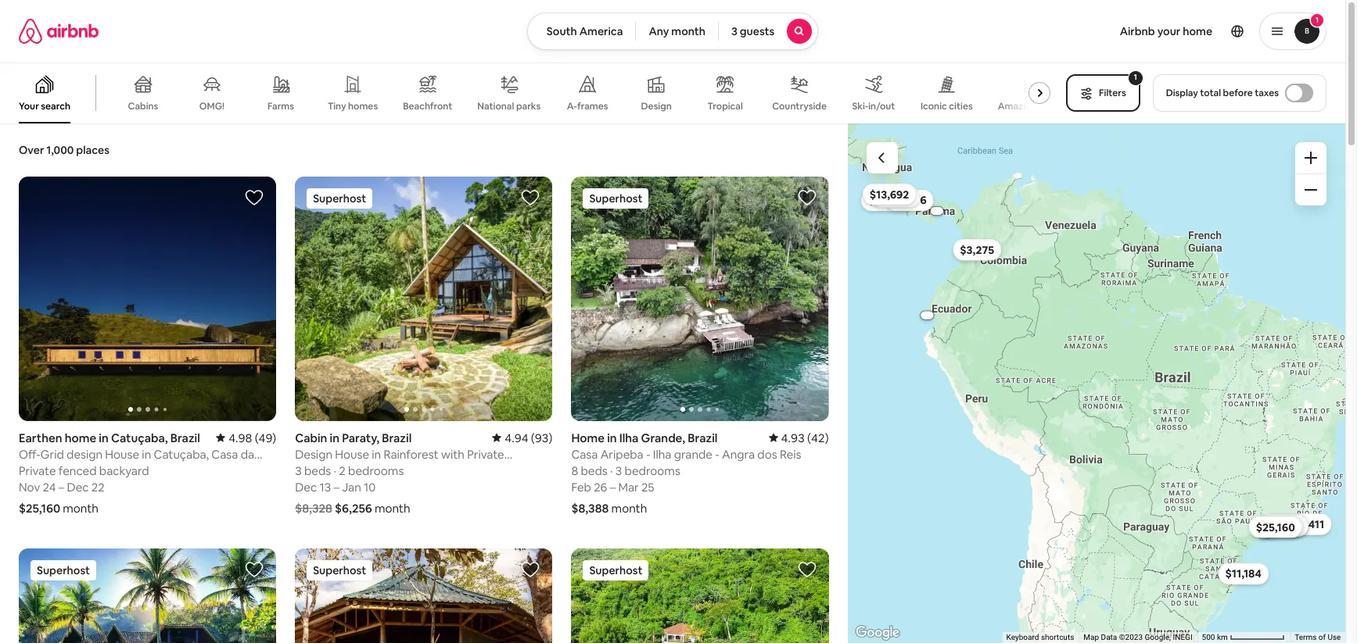 Task type: locate. For each thing, give the bounding box(es) containing it.
$8,328
[[295, 501, 332, 516]]

beds up 26
[[581, 464, 608, 479]]

2 - from the left
[[715, 447, 720, 462]]

3 for 3 beds · 2 bedrooms dec 13 – jan 10 $8,328 $6,256 month
[[295, 464, 302, 479]]

1 horizontal spatial $25,160
[[1256, 520, 1295, 534]]

1 vertical spatial ilha
[[653, 447, 672, 462]]

casa
[[571, 447, 598, 462]]

0 horizontal spatial $25,160
[[19, 501, 60, 516]]

in right cabin
[[330, 431, 340, 446]]

1 horizontal spatial 1
[[1316, 15, 1319, 25]]

2 bedrooms from the left
[[625, 464, 681, 479]]

private fenced backyard nov 24 – dec 22 $25,160 month
[[19, 464, 149, 516]]

3 for 3 guests
[[731, 24, 738, 38]]

terms
[[1295, 634, 1317, 642]]

keyboard shortcuts
[[1006, 634, 1074, 642]]

– right 13 on the bottom left
[[334, 480, 339, 495]]

1 horizontal spatial ·
[[610, 464, 613, 479]]

1 horizontal spatial home
[[1183, 24, 1213, 38]]

3 brazil from the left
[[688, 431, 718, 446]]

3 guests
[[731, 24, 775, 38]]

month inside button
[[672, 24, 706, 38]]

in left catuçaba,
[[99, 431, 109, 446]]

1 – from the left
[[58, 480, 64, 495]]

3 inside 3 beds · 2 bedrooms dec 13 – jan 10 $8,328 $6,256 month
[[295, 464, 302, 479]]

terms of use
[[1295, 634, 1341, 642]]

$14,810 button
[[921, 207, 953, 215]]

1 horizontal spatial $8,388
[[1267, 519, 1302, 533]]

reis
[[780, 447, 802, 462]]

2 beds from the left
[[581, 464, 608, 479]]

3 – from the left
[[610, 480, 616, 495]]

month right any
[[672, 24, 706, 38]]

earthen home in catuçaba, brazil
[[19, 431, 200, 446]]

$6,548 button
[[1259, 515, 1309, 537]]

km
[[1217, 634, 1228, 642]]

0 vertical spatial $8,388
[[571, 501, 609, 516]]

0 vertical spatial 1
[[1316, 15, 1319, 25]]

inegi
[[1173, 634, 1193, 642]]

home right your
[[1183, 24, 1213, 38]]

1 horizontal spatial dec
[[295, 480, 317, 495]]

– inside 3 beds · 2 bedrooms dec 13 – jan 10 $8,328 $6,256 month
[[334, 480, 339, 495]]

3 inside 3 guests button
[[731, 24, 738, 38]]

frames
[[577, 100, 608, 113]]

1 horizontal spatial bedrooms
[[625, 464, 681, 479]]

$25,160 inside private fenced backyard nov 24 – dec 22 $25,160 month
[[19, 501, 60, 516]]

google,
[[1145, 634, 1171, 642]]

tropical
[[708, 100, 743, 113]]

1 beds from the left
[[304, 464, 331, 479]]

1 horizontal spatial 3
[[616, 464, 622, 479]]

bedrooms up 10
[[348, 464, 404, 479]]

taxes
[[1255, 87, 1279, 99]]

0 horizontal spatial ·
[[334, 464, 336, 479]]

airbnb your home link
[[1111, 15, 1222, 48]]

$11,270
[[868, 193, 906, 207]]

brazil for earthen home in catuçaba, brazil
[[170, 431, 200, 446]]

nov
[[19, 480, 40, 495]]

display total before taxes
[[1166, 87, 1279, 99]]

dec left 13 on the bottom left
[[295, 480, 317, 495]]

bedrooms up '25'
[[625, 464, 681, 479]]

0 vertical spatial home
[[1183, 24, 1213, 38]]

0 horizontal spatial brazil
[[170, 431, 200, 446]]

-
[[646, 447, 651, 462], [715, 447, 720, 462]]

ski-in/out
[[852, 100, 895, 113]]

1 dec from the left
[[67, 480, 89, 495]]

· inside 3 beds · 2 bedrooms dec 13 – jan 10 $8,328 $6,256 month
[[334, 464, 336, 479]]

0 horizontal spatial ilha
[[619, 431, 639, 446]]

· left 2
[[334, 464, 336, 479]]

– right 24
[[58, 480, 64, 495]]

brazil for home in ilha grande, brazil casa aripeba - ilha grande - angra dos reis 8 beds · 3 bedrooms feb 26 – mar 25 $8,388 month
[[688, 431, 718, 446]]

1 in from the left
[[99, 431, 109, 446]]

data
[[1101, 634, 1117, 642]]

brazil inside 'home in ilha grande, brazil casa aripeba - ilha grande - angra dos reis 8 beds · 3 bedrooms feb 26 – mar 25 $8,388 month'
[[688, 431, 718, 446]]

brazil right paraty,
[[382, 431, 412, 446]]

grande
[[674, 447, 713, 462]]

1 horizontal spatial -
[[715, 447, 720, 462]]

$4,795
[[1266, 518, 1301, 532]]

2 horizontal spatial –
[[610, 480, 616, 495]]

2 dec from the left
[[295, 480, 317, 495]]

2 horizontal spatial 3
[[731, 24, 738, 38]]

ilha up 'aripeba'
[[619, 431, 639, 446]]

3 down 'aripeba'
[[616, 464, 622, 479]]

bedrooms
[[348, 464, 404, 479], [625, 464, 681, 479]]

500 km button
[[1197, 633, 1290, 644]]

dec inside private fenced backyard nov 24 – dec 22 $25,160 month
[[67, 480, 89, 495]]

tiny homes
[[328, 100, 378, 113]]

over 1,000 places
[[19, 143, 109, 157]]

1 horizontal spatial –
[[334, 480, 339, 495]]

add to wishlist: home in florianópolis, brazil image
[[798, 561, 816, 580]]

omg!
[[199, 100, 225, 113]]

your
[[1158, 24, 1181, 38]]

1 horizontal spatial beds
[[581, 464, 608, 479]]

26
[[594, 480, 607, 495]]

$9,576 button
[[885, 189, 934, 211]]

$6,336 button
[[871, 186, 920, 208]]

4.93 out of 5 average rating,  42 reviews image
[[769, 431, 829, 446]]

0 vertical spatial $25,160
[[19, 501, 60, 516]]

1 inside dropdown button
[[1316, 15, 1319, 25]]

0 horizontal spatial $6,256
[[335, 501, 372, 516]]

0 horizontal spatial dec
[[67, 480, 89, 495]]

2 in from the left
[[330, 431, 340, 446]]

total
[[1200, 87, 1221, 99]]

home up fenced
[[65, 431, 96, 446]]

·
[[334, 464, 336, 479], [610, 464, 613, 479]]

dec down fenced
[[67, 480, 89, 495]]

ilha down the grande,
[[653, 447, 672, 462]]

month
[[672, 24, 706, 38], [63, 501, 99, 516], [375, 501, 410, 516], [612, 501, 647, 516]]

bedrooms inside 3 beds · 2 bedrooms dec 13 – jan 10 $8,328 $6,256 month
[[348, 464, 404, 479]]

in up 'aripeba'
[[607, 431, 617, 446]]

countryside
[[772, 100, 827, 113]]

month inside private fenced backyard nov 24 – dec 22 $25,160 month
[[63, 501, 99, 516]]

$11,270 button
[[861, 189, 913, 211]]

brazil up grande
[[688, 431, 718, 446]]

$11,184 button
[[1218, 563, 1269, 585]]

1 vertical spatial $6,256
[[1262, 520, 1297, 534]]

beachfront
[[403, 100, 452, 113]]

$6,256 inside 3 beds · 2 bedrooms dec 13 – jan 10 $8,328 $6,256 month
[[335, 501, 372, 516]]

0 horizontal spatial -
[[646, 447, 651, 462]]

beds inside 3 beds · 2 bedrooms dec 13 – jan 10 $8,328 $6,256 month
[[304, 464, 331, 479]]

· down 'aripeba'
[[610, 464, 613, 479]]

1 vertical spatial home
[[65, 431, 96, 446]]

2 · from the left
[[610, 464, 613, 479]]

(42)
[[807, 431, 829, 446]]

month down mar
[[612, 501, 647, 516]]

- left 'angra'
[[715, 447, 720, 462]]

private
[[19, 464, 56, 479]]

0 horizontal spatial $8,388
[[571, 501, 609, 516]]

a-frames
[[567, 100, 608, 113]]

beds up 13 on the bottom left
[[304, 464, 331, 479]]

your
[[19, 100, 39, 113]]

3 down cabin
[[295, 464, 302, 479]]

1 vertical spatial $25,160
[[1256, 520, 1295, 534]]

ski-
[[852, 100, 869, 113]]

25
[[641, 480, 655, 495]]

0 horizontal spatial in
[[99, 431, 109, 446]]

3 left guests
[[731, 24, 738, 38]]

brazil right catuçaba,
[[170, 431, 200, 446]]

2 – from the left
[[334, 480, 339, 495]]

–
[[58, 480, 64, 495], [334, 480, 339, 495], [610, 480, 616, 495]]

month down 22
[[63, 501, 99, 516]]

cabin in paraty, brazil
[[295, 431, 412, 446]]

month down 10
[[375, 501, 410, 516]]

$11,184 $4,795
[[1225, 518, 1301, 581]]

4.94
[[505, 431, 529, 446]]

dec
[[67, 480, 89, 495], [295, 480, 317, 495]]

national
[[478, 100, 514, 112]]

none search field containing south america
[[527, 13, 819, 50]]

0 horizontal spatial beds
[[304, 464, 331, 479]]

1 vertical spatial $8,388
[[1267, 519, 1302, 533]]

1 horizontal spatial $6,256
[[1262, 520, 1297, 534]]

ilha
[[619, 431, 639, 446], [653, 447, 672, 462]]

airbnb your home
[[1120, 24, 1213, 38]]

- down the grande,
[[646, 447, 651, 462]]

4.98 out of 5 average rating,  49 reviews image
[[216, 431, 276, 446]]

zoom out image
[[1305, 184, 1318, 196]]

0 horizontal spatial 3
[[295, 464, 302, 479]]

in inside 'home in ilha grande, brazil casa aripeba - ilha grande - angra dos reis 8 beds · 3 bedrooms feb 26 – mar 25 $8,388 month'
[[607, 431, 617, 446]]

$13,692 button
[[863, 183, 916, 205]]

None search field
[[527, 13, 819, 50]]

dec inside 3 beds · 2 bedrooms dec 13 – jan 10 $8,328 $6,256 month
[[295, 480, 317, 495]]

terms of use link
[[1295, 634, 1341, 642]]

1 brazil from the left
[[170, 431, 200, 446]]

2 horizontal spatial brazil
[[688, 431, 718, 446]]

3 in from the left
[[607, 431, 617, 446]]

$8,388
[[571, 501, 609, 516], [1267, 519, 1302, 533]]

in for home in ilha grande, brazil casa aripeba - ilha grande - angra dos reis 8 beds · 3 bedrooms feb 26 – mar 25 $8,388 month
[[607, 431, 617, 446]]

0 horizontal spatial 1
[[1134, 72, 1137, 82]]

3
[[731, 24, 738, 38], [295, 464, 302, 479], [616, 464, 622, 479]]

4.98 (49)
[[229, 431, 276, 446]]

– right 26
[[610, 480, 616, 495]]

homes
[[348, 100, 378, 113]]

4.93 (42)
[[781, 431, 829, 446]]

1 · from the left
[[334, 464, 336, 479]]

1 - from the left
[[646, 447, 651, 462]]

0 vertical spatial $6,256
[[335, 501, 372, 516]]

google map
showing 29 stays. region
[[848, 124, 1346, 644]]

0 horizontal spatial bedrooms
[[348, 464, 404, 479]]

paraty,
[[342, 431, 379, 446]]

month inside 'home in ilha grande, brazil casa aripeba - ilha grande - angra dos reis 8 beds · 3 bedrooms feb 26 – mar 25 $8,388 month'
[[612, 501, 647, 516]]

0 horizontal spatial –
[[58, 480, 64, 495]]

national parks
[[478, 100, 541, 112]]

home
[[1183, 24, 1213, 38], [65, 431, 96, 446]]

2 horizontal spatial in
[[607, 431, 617, 446]]

1 horizontal spatial brazil
[[382, 431, 412, 446]]

group
[[0, 63, 1064, 124], [19, 177, 276, 421], [295, 177, 553, 422], [571, 177, 829, 422], [19, 549, 276, 644], [295, 549, 553, 644], [571, 549, 829, 644]]

1 horizontal spatial in
[[330, 431, 340, 446]]

$25,160
[[19, 501, 60, 516], [1256, 520, 1295, 534]]

1 bedrooms from the left
[[348, 464, 404, 479]]



Task type: vqa. For each thing, say whether or not it's contained in the screenshot.
$2,447
no



Task type: describe. For each thing, give the bounding box(es) containing it.
beds inside 'home in ilha grande, brazil casa aripeba - ilha grande - angra dos reis 8 beds · 3 bedrooms feb 26 – mar 25 $8,388 month'
[[581, 464, 608, 479]]

– inside 'home in ilha grande, brazil casa aripeba - ilha grande - angra dos reis 8 beds · 3 bedrooms feb 26 – mar 25 $8,388 month'
[[610, 480, 616, 495]]

2 brazil from the left
[[382, 431, 412, 446]]

home in ilha grande, brazil casa aripeba - ilha grande - angra dos reis 8 beds · 3 bedrooms feb 26 – mar 25 $8,388 month
[[571, 431, 802, 516]]

over
[[19, 143, 44, 157]]

8
[[571, 464, 578, 479]]

keyboard shortcuts button
[[1006, 633, 1074, 644]]

4.94 (93)
[[505, 431, 553, 446]]

– inside private fenced backyard nov 24 – dec 22 $25,160 month
[[58, 480, 64, 495]]

add to wishlist: villa in monteverde, costa rica image
[[521, 561, 540, 580]]

iconic
[[921, 100, 947, 112]]

$25,160 button
[[1249, 516, 1302, 538]]

of
[[1319, 634, 1326, 642]]

cabin
[[295, 431, 327, 446]]

home
[[571, 431, 605, 446]]

0 horizontal spatial home
[[65, 431, 96, 446]]

use
[[1328, 634, 1341, 642]]

your search
[[19, 100, 70, 113]]

jan
[[342, 480, 361, 495]]

$8,388 button
[[1260, 515, 1309, 537]]

$3,275 button
[[953, 239, 1001, 261]]

©2023
[[1119, 634, 1143, 642]]

search
[[41, 100, 70, 113]]

1,000
[[46, 143, 74, 157]]

aripeba
[[601, 447, 644, 462]]

1 button
[[1260, 13, 1327, 50]]

$25,160 inside button
[[1256, 520, 1295, 534]]

$6,256 inside button
[[1262, 520, 1297, 534]]

$6,336
[[878, 190, 913, 204]]

$8,388 inside button
[[1267, 519, 1302, 533]]

google image
[[852, 624, 903, 644]]

amazing
[[998, 100, 1037, 113]]

500
[[1202, 634, 1215, 642]]

profile element
[[837, 0, 1327, 63]]

south america
[[547, 24, 623, 38]]

dos
[[758, 447, 777, 462]]

group containing national parks
[[0, 63, 1064, 124]]

add to wishlist: home in ilha grande, brazil image
[[798, 189, 816, 207]]

fenced
[[59, 464, 97, 479]]

feb
[[571, 480, 591, 495]]

add to wishlist: cabin in paraty, brazil image
[[521, 189, 540, 207]]

keyboard
[[1006, 634, 1039, 642]]

$8,388 inside 'home in ilha grande, brazil casa aripeba - ilha grande - angra dos reis 8 beds · 3 bedrooms feb 26 – mar 25 $8,388 month'
[[571, 501, 609, 516]]

in for cabin in paraty, brazil
[[330, 431, 340, 446]]

$9,576
[[892, 193, 927, 207]]

0 vertical spatial ilha
[[619, 431, 639, 446]]

$4,795 button
[[1259, 514, 1308, 536]]

places
[[76, 143, 109, 157]]

in/out
[[869, 100, 895, 113]]

display total before taxes button
[[1153, 74, 1327, 112]]

2
[[339, 464, 346, 479]]

22
[[91, 480, 105, 495]]

bedrooms inside 'home in ilha grande, brazil casa aripeba - ilha grande - angra dos reis 8 beds · 3 bedrooms feb 26 – mar 25 $8,388 month'
[[625, 464, 681, 479]]

$11,184
[[1225, 567, 1262, 581]]

any month button
[[636, 13, 719, 50]]

$6,548
[[1266, 519, 1302, 533]]

4.98
[[229, 431, 252, 446]]

$3,275
[[960, 243, 994, 257]]

guests
[[740, 24, 775, 38]]

· inside 'home in ilha grande, brazil casa aripeba - ilha grande - angra dos reis 8 beds · 3 bedrooms feb 26 – mar 25 $8,388 month'
[[610, 464, 613, 479]]

map data ©2023 google, inegi
[[1084, 634, 1193, 642]]

airbnb
[[1120, 24, 1155, 38]]

10
[[364, 480, 376, 495]]

before
[[1223, 87, 1253, 99]]

4.94 out of 5 average rating,  93 reviews image
[[492, 431, 553, 446]]

america
[[580, 24, 623, 38]]

$13,692
[[870, 187, 909, 201]]

13
[[320, 480, 331, 495]]

$13,411 button
[[1281, 514, 1332, 536]]

24
[[43, 480, 56, 495]]

zoom in image
[[1305, 152, 1318, 164]]

add to wishlist: home in angra dos reis - ilha grande, brazil image
[[245, 561, 264, 580]]

design
[[641, 100, 672, 113]]

add to wishlist: earthen home in catuçaba, brazil image
[[245, 189, 264, 207]]

$6,256 button
[[1255, 516, 1304, 538]]

any
[[649, 24, 669, 38]]

mar
[[618, 480, 639, 495]]

amazing pools
[[998, 100, 1064, 113]]

grande,
[[641, 431, 685, 446]]

south america button
[[527, 13, 636, 50]]

shortcuts
[[1041, 634, 1074, 642]]

(49)
[[255, 431, 276, 446]]

3 inside 'home in ilha grande, brazil casa aripeba - ilha grande - angra dos reis 8 beds · 3 bedrooms feb 26 – mar 25 $8,388 month'
[[616, 464, 622, 479]]

cabins
[[128, 100, 158, 113]]

3 beds · 2 bedrooms dec 13 – jan 10 $8,328 $6,256 month
[[295, 464, 410, 516]]

month inside 3 beds · 2 bedrooms dec 13 – jan 10 $8,328 $6,256 month
[[375, 501, 410, 516]]

farms
[[267, 100, 294, 113]]

home inside profile element
[[1183, 24, 1213, 38]]

display
[[1166, 87, 1198, 99]]

tiny
[[328, 100, 346, 113]]

pools
[[1039, 100, 1064, 113]]

1 horizontal spatial ilha
[[653, 447, 672, 462]]

1 vertical spatial 1
[[1134, 72, 1137, 82]]

angra
[[722, 447, 755, 462]]

filters
[[1099, 87, 1126, 99]]

3 guests button
[[718, 13, 819, 50]]

backyard
[[99, 464, 149, 479]]

any month
[[649, 24, 706, 38]]



